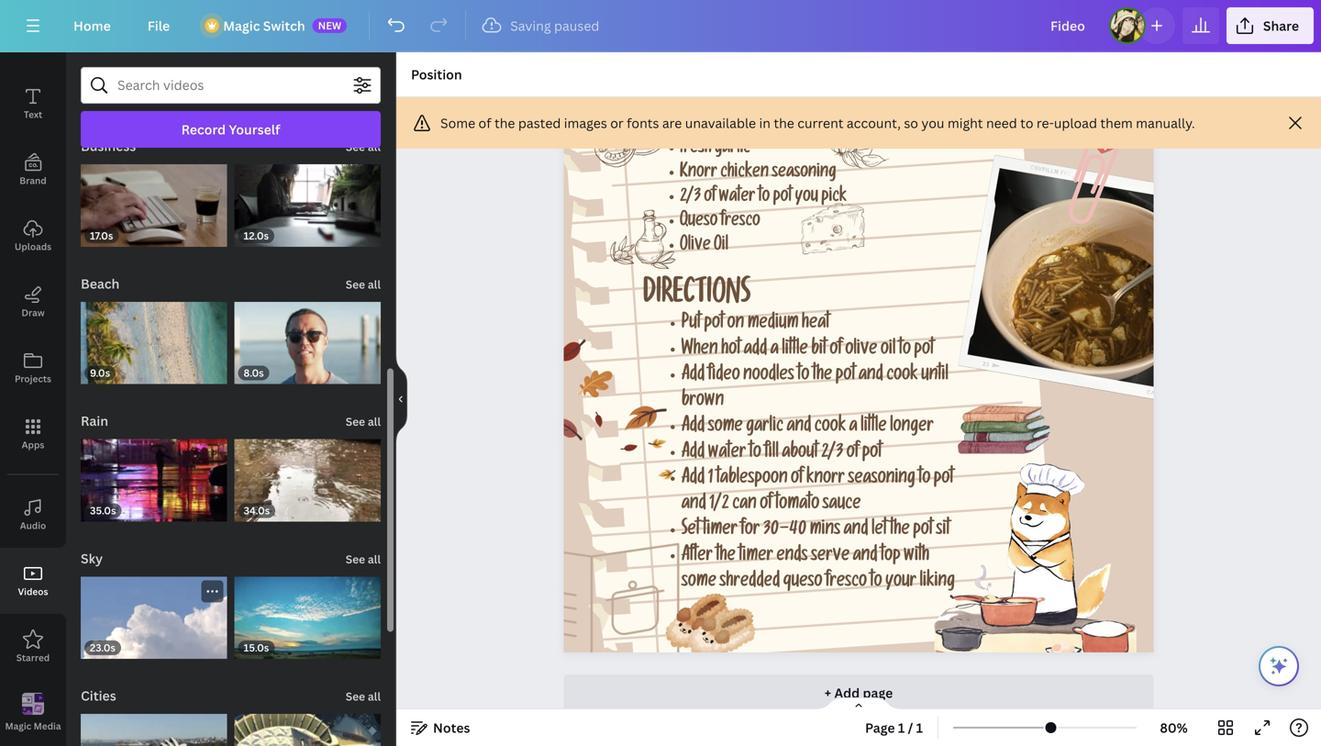 Task type: vqa. For each thing, say whether or not it's contained in the screenshot.
PDF
no



Task type: describe. For each thing, give the bounding box(es) containing it.
text
[[24, 108, 42, 121]]

projects button
[[0, 335, 66, 401]]

put pot on medium heat when hot add a little bit of olive oil to pot add fideo noodles to the pot and cook until brown add some garlic and cook a little longer add water to fill about 2/3 of pot add 1 tablespoon of knorr seasoning to pot and 1/2 can of tomato sauce set timer for 30-40 mins and let the pot sit after the timer ends serve and top with some shredded queso fresco to your liking
[[682, 315, 955, 593]]

add
[[744, 341, 768, 360]]

yourself
[[229, 121, 280, 138]]

fill
[[765, 444, 779, 464]]

2/3 inside 'put pot on medium heat when hot add a little bit of olive oil to pot add fideo noodles to the pot and cook until brown add some garlic and cook a little longer add water to fill about 2/3 of pot add 1 tablespoon of knorr seasoning to pot and 1/2 can of tomato sauce set timer for 30-40 mins and let the pot sit after the timer ends serve and top with some shredded queso fresco to your liking'
[[822, 444, 844, 464]]

see for rain
[[346, 414, 365, 429]]

sky
[[81, 550, 103, 567]]

1 horizontal spatial a
[[850, 419, 858, 438]]

or
[[611, 114, 624, 132]]

to right noodles
[[798, 367, 810, 386]]

fresh
[[680, 141, 712, 159]]

see all button for rain
[[344, 403, 383, 439]]

pot left on
[[704, 315, 724, 334]]

pot up until
[[915, 341, 934, 360]]

2/3 inside knorr chicken seasoning 2/3 of water to pot you pick queso fresco olive oil
[[680, 189, 701, 208]]

see all button for sky
[[344, 540, 383, 577]]

1 inside 'put pot on medium heat when hot add a little bit of olive oil to pot add fideo noodles to the pot and cook until brown add some garlic and cook a little longer add water to fill about 2/3 of pot add 1 tablespoon of knorr seasoning to pot and 1/2 can of tomato sauce set timer for 30-40 mins and let the pot sit after the timer ends serve and top with some shredded queso fresco to your liking'
[[708, 470, 713, 489]]

apps button
[[0, 401, 66, 467]]

text button
[[0, 71, 66, 137]]

15.0s group
[[235, 566, 381, 659]]

rain button
[[79, 403, 110, 439]]

position
[[411, 66, 462, 83]]

fresh garlic
[[680, 141, 751, 159]]

new
[[318, 18, 342, 32]]

queso
[[784, 574, 823, 593]]

all for cities
[[368, 689, 381, 704]]

fresco inside knorr chicken seasoning 2/3 of water to pot you pick queso fresco olive oil
[[721, 214, 761, 232]]

might
[[948, 114, 984, 132]]

mins
[[810, 522, 841, 541]]

in
[[760, 114, 771, 132]]

paused
[[554, 17, 600, 34]]

them
[[1101, 114, 1133, 132]]

beach
[[81, 275, 120, 292]]

olive oil hand drawn image
[[611, 210, 676, 269]]

saving
[[511, 17, 551, 34]]

and left let
[[844, 522, 869, 541]]

pasted
[[518, 114, 561, 132]]

Search videos search field
[[117, 68, 344, 103]]

35.0s
[[90, 503, 116, 517]]

0 vertical spatial some
[[708, 419, 743, 438]]

medium
[[748, 315, 799, 334]]

directions
[[643, 282, 751, 313]]

until
[[922, 367, 949, 386]]

pot inside knorr chicken seasoning 2/3 of water to pot you pick queso fresco olive oil
[[773, 189, 792, 208]]

+ add page button
[[564, 675, 1154, 711]]

account,
[[847, 114, 901, 132]]

all for rain
[[368, 414, 381, 429]]

magic media
[[5, 720, 61, 732]]

fideo
[[708, 367, 740, 386]]

34.0s
[[244, 503, 270, 517]]

tomato
[[776, 496, 820, 515]]

are
[[663, 114, 682, 132]]

hide image
[[396, 355, 408, 443]]

80%
[[1161, 719, 1188, 737]]

see all button for cities
[[344, 677, 383, 714]]

23.0s
[[90, 641, 116, 654]]

the right let
[[891, 522, 910, 541]]

draw button
[[0, 269, 66, 335]]

shredded
[[720, 574, 780, 593]]

knorr chicken seasoning 2/3 of water to pot you pick queso fresco olive oil
[[680, 165, 847, 256]]

the left "pasted"
[[495, 114, 515, 132]]

water inside 'put pot on medium heat when hot add a little bit of olive oil to pot add fideo noodles to the pot and cook until brown add some garlic and cook a little longer add water to fill about 2/3 of pot add 1 tablespoon of knorr seasoning to pot and 1/2 can of tomato sauce set timer for 30-40 mins and let the pot sit after the timer ends serve and top with some shredded queso fresco to your liking'
[[708, 444, 746, 464]]

share button
[[1227, 7, 1314, 44]]

set
[[682, 522, 700, 541]]

draw
[[21, 307, 45, 319]]

tablespoon
[[717, 470, 788, 489]]

of right can
[[760, 496, 773, 515]]

the right after
[[716, 548, 736, 567]]

home link
[[59, 7, 126, 44]]

see all for sky
[[346, 551, 381, 567]]

2 group from the left
[[235, 703, 381, 746]]

all for sky
[[368, 551, 381, 567]]

see for sky
[[346, 551, 365, 567]]

manually.
[[1136, 114, 1196, 132]]

garlic inside 'put pot on medium heat when hot add a little bit of olive oil to pot add fideo noodles to the pot and cook until brown add some garlic and cook a little longer add water to fill about 2/3 of pot add 1 tablespoon of knorr seasoning to pot and 1/2 can of tomato sauce set timer for 30-40 mins and let the pot sit after the timer ends serve and top with some shredded queso fresco to your liking'
[[746, 419, 784, 438]]

ends
[[777, 548, 808, 567]]

position button
[[404, 60, 470, 89]]

for
[[741, 522, 760, 541]]

0 vertical spatial timer
[[703, 522, 738, 541]]

images
[[564, 114, 607, 132]]

beach button
[[79, 265, 121, 302]]

top
[[881, 548, 901, 567]]

on
[[727, 315, 745, 334]]

of right some
[[479, 114, 492, 132]]

grey line cookbook icon isolated on white background. cooking book icon. recipe book. fork and knife icons. cutlery symbol.  vector illustration image
[[504, 542, 680, 676]]

saving paused
[[511, 17, 600, 34]]

fonts
[[627, 114, 659, 132]]

see all for rain
[[346, 414, 381, 429]]

media
[[34, 720, 61, 732]]

and down "olive"
[[859, 367, 884, 386]]

1 group from the left
[[81, 703, 227, 746]]

see all button for business
[[344, 128, 383, 164]]

videos
[[18, 586, 48, 598]]

elements
[[12, 42, 54, 55]]

knorr
[[680, 165, 718, 183]]

some of the pasted images or fonts are unavailable in the current account, so you might need to re-upload them manually.
[[441, 114, 1196, 132]]

0 vertical spatial you
[[922, 114, 945, 132]]

9.0s
[[90, 366, 110, 380]]

queso
[[680, 214, 718, 232]]

cities button
[[79, 677, 118, 714]]

page 1 / 1
[[866, 719, 923, 737]]

home
[[73, 17, 111, 34]]

share
[[1264, 17, 1300, 34]]

1 vertical spatial cook
[[815, 419, 846, 438]]

pot left the sit
[[913, 522, 933, 541]]

chicken
[[721, 165, 769, 183]]

see for business
[[346, 139, 365, 154]]

of inside knorr chicken seasoning 2/3 of water to pot you pick queso fresco olive oil
[[704, 189, 716, 208]]



Task type: locate. For each thing, give the bounding box(es) containing it.
the down "bit"
[[813, 367, 833, 386]]

1 horizontal spatial cook
[[887, 367, 918, 386]]

seasoning inside 'put pot on medium heat when hot add a little bit of olive oil to pot add fideo noodles to the pot and cook until brown add some garlic and cook a little longer add water to fill about 2/3 of pot add 1 tablespoon of knorr seasoning to pot and 1/2 can of tomato sauce set timer for 30-40 mins and let the pot sit after the timer ends serve and top with some shredded queso fresco to your liking'
[[848, 470, 916, 489]]

little left "bit"
[[782, 341, 808, 360]]

brand
[[20, 174, 47, 187]]

and up about
[[787, 419, 812, 438]]

water
[[719, 189, 756, 208], [708, 444, 746, 464]]

2/3 down knorr
[[680, 189, 701, 208]]

magic inside main 'menu bar'
[[223, 17, 260, 34]]

1 vertical spatial some
[[682, 574, 717, 593]]

magic
[[223, 17, 260, 34], [5, 720, 31, 732]]

business
[[81, 137, 136, 155]]

15.0s
[[244, 641, 269, 654]]

see for beach
[[346, 277, 365, 292]]

3 all from the top
[[368, 414, 381, 429]]

hot
[[722, 341, 741, 360]]

oil
[[714, 238, 729, 256]]

garlic up the 'chicken'
[[715, 141, 751, 159]]

pot down "olive"
[[836, 367, 856, 386]]

0 horizontal spatial 1
[[708, 470, 713, 489]]

cities
[[81, 687, 116, 704]]

sauce
[[823, 496, 861, 515]]

of up tomato
[[791, 470, 804, 489]]

1 horizontal spatial 1
[[898, 719, 905, 737]]

some down after
[[682, 574, 717, 593]]

1 horizontal spatial seasoning
[[848, 470, 916, 489]]

upload
[[1055, 114, 1098, 132]]

page
[[863, 684, 893, 702]]

2 all from the top
[[368, 277, 381, 292]]

1 left "/"
[[898, 719, 905, 737]]

you right the so
[[922, 114, 945, 132]]

notes button
[[404, 713, 478, 743]]

to inside knorr chicken seasoning 2/3 of water to pot you pick queso fresco olive oil
[[759, 189, 770, 208]]

to left the your
[[871, 574, 883, 593]]

12.0s group
[[235, 153, 381, 247]]

and left the top
[[853, 548, 878, 567]]

0 vertical spatial cook
[[887, 367, 918, 386]]

olive
[[680, 238, 711, 256]]

1 vertical spatial garlic
[[746, 419, 784, 438]]

fresco inside 'put pot on medium heat when hot add a little bit of olive oil to pot add fideo noodles to the pot and cook until brown add some garlic and cook a little longer add water to fill about 2/3 of pot add 1 tablespoon of knorr seasoning to pot and 1/2 can of tomato sauce set timer for 30-40 mins and let the pot sit after the timer ends serve and top with some shredded queso fresco to your liking'
[[826, 574, 867, 593]]

all for business
[[368, 139, 381, 154]]

can
[[733, 496, 757, 515]]

elements button
[[0, 5, 66, 71]]

1 horizontal spatial little
[[861, 419, 887, 438]]

0 vertical spatial water
[[719, 189, 756, 208]]

0 vertical spatial magic
[[223, 17, 260, 34]]

add inside button
[[835, 684, 860, 702]]

record yourself
[[181, 121, 280, 138]]

main menu bar
[[0, 0, 1322, 52]]

magic media button
[[0, 680, 66, 746]]

record
[[181, 121, 226, 138]]

35.0s group
[[81, 428, 227, 522]]

show pages image
[[815, 697, 903, 711]]

to left fill
[[750, 444, 762, 464]]

starred button
[[0, 614, 66, 680]]

0 vertical spatial a
[[771, 341, 779, 360]]

1 horizontal spatial magic
[[223, 17, 260, 34]]

of right "bit"
[[830, 341, 842, 360]]

17.0s
[[90, 228, 113, 242]]

brand button
[[0, 137, 66, 203]]

saving paused status
[[474, 15, 609, 37]]

magic inside "magic media" button
[[5, 720, 31, 732]]

magic switch
[[223, 17, 305, 34]]

1 horizontal spatial fresco
[[826, 574, 867, 593]]

8.0s group
[[235, 291, 381, 384]]

of right about
[[847, 444, 859, 464]]

see all button for beach
[[344, 265, 383, 302]]

file
[[148, 17, 170, 34]]

you
[[922, 114, 945, 132], [795, 189, 819, 208]]

1 vertical spatial timer
[[739, 548, 774, 567]]

pick
[[822, 189, 847, 208]]

1 all from the top
[[368, 139, 381, 154]]

see all for business
[[346, 139, 381, 154]]

serve
[[811, 548, 850, 567]]

add
[[682, 367, 705, 386], [682, 419, 705, 438], [682, 444, 705, 464], [682, 470, 705, 489], [835, 684, 860, 702]]

4 see all from the top
[[346, 551, 381, 567]]

1 see all from the top
[[346, 139, 381, 154]]

0 horizontal spatial a
[[771, 341, 779, 360]]

0 vertical spatial little
[[782, 341, 808, 360]]

40
[[790, 522, 807, 541]]

1
[[708, 470, 713, 489], [898, 719, 905, 737], [917, 719, 923, 737]]

magic for magic media
[[5, 720, 31, 732]]

0 horizontal spatial seasoning
[[772, 165, 837, 183]]

rain
[[81, 412, 108, 430]]

a left longer
[[850, 419, 858, 438]]

garlic up fill
[[746, 419, 784, 438]]

80% button
[[1145, 713, 1204, 743]]

and left 1/2
[[682, 496, 707, 515]]

0 horizontal spatial you
[[795, 189, 819, 208]]

see
[[346, 139, 365, 154], [346, 277, 365, 292], [346, 414, 365, 429], [346, 551, 365, 567], [346, 689, 365, 704]]

you left pick
[[795, 189, 819, 208]]

0 horizontal spatial cook
[[815, 419, 846, 438]]

water up tablespoon
[[708, 444, 746, 464]]

magic for magic switch
[[223, 17, 260, 34]]

the right in
[[774, 114, 795, 132]]

audio button
[[0, 482, 66, 548]]

8.0s
[[244, 366, 264, 380]]

5 see from the top
[[346, 689, 365, 704]]

0 horizontal spatial fresco
[[721, 214, 761, 232]]

with
[[904, 548, 930, 567]]

pot right about
[[862, 444, 882, 464]]

1 right "/"
[[917, 719, 923, 737]]

group
[[81, 703, 227, 746], [235, 703, 381, 746]]

0 vertical spatial seasoning
[[772, 165, 837, 183]]

0 horizontal spatial timer
[[703, 522, 738, 541]]

0 vertical spatial fresco
[[721, 214, 761, 232]]

re-
[[1037, 114, 1055, 132]]

5 see all from the top
[[346, 689, 381, 704]]

5 all from the top
[[368, 689, 381, 704]]

Design title text field
[[1036, 7, 1102, 44]]

after
[[682, 548, 713, 567]]

some
[[441, 114, 476, 132]]

see for cities
[[346, 689, 365, 704]]

all for beach
[[368, 277, 381, 292]]

some down brown
[[708, 419, 743, 438]]

3 see from the top
[[346, 414, 365, 429]]

34.0s group
[[235, 428, 381, 522]]

notes
[[433, 719, 470, 737]]

1/2
[[710, 496, 729, 515]]

pot left pick
[[773, 189, 792, 208]]

starred
[[16, 652, 50, 664]]

sky button
[[79, 540, 105, 577]]

seasoning up pick
[[772, 165, 837, 183]]

1 horizontal spatial timer
[[739, 548, 774, 567]]

magic left switch
[[223, 17, 260, 34]]

17.0s group
[[81, 153, 227, 247]]

pot up the sit
[[934, 470, 954, 489]]

1 see from the top
[[346, 139, 365, 154]]

see all for beach
[[346, 277, 381, 292]]

cook down oil
[[887, 367, 918, 386]]

3 see all from the top
[[346, 414, 381, 429]]

4 see all button from the top
[[344, 540, 383, 577]]

see all for cities
[[346, 689, 381, 704]]

3 see all button from the top
[[344, 403, 383, 439]]

2 horizontal spatial 1
[[917, 719, 923, 737]]

fresco down serve
[[826, 574, 867, 593]]

0 horizontal spatial 2/3
[[680, 189, 701, 208]]

1 vertical spatial magic
[[5, 720, 31, 732]]

0 vertical spatial garlic
[[715, 141, 751, 159]]

1 horizontal spatial group
[[235, 703, 381, 746]]

garlic
[[715, 141, 751, 159], [746, 419, 784, 438]]

5 see all button from the top
[[344, 677, 383, 714]]

current
[[798, 114, 844, 132]]

file button
[[133, 7, 185, 44]]

1 up 1/2
[[708, 470, 713, 489]]

longer
[[890, 419, 934, 438]]

1 vertical spatial you
[[795, 189, 819, 208]]

brown
[[682, 393, 724, 412]]

seasoning inside knorr chicken seasoning 2/3 of water to pot you pick queso fresco olive oil
[[772, 165, 837, 183]]

2/3 up knorr
[[822, 444, 844, 464]]

to left "re-"
[[1021, 114, 1034, 132]]

when
[[682, 341, 718, 360]]

little left longer
[[861, 419, 887, 438]]

4 all from the top
[[368, 551, 381, 567]]

1 see all button from the top
[[344, 128, 383, 164]]

0 horizontal spatial group
[[81, 703, 227, 746]]

seasoning
[[772, 165, 837, 183], [848, 470, 916, 489]]

to right oil
[[899, 341, 911, 360]]

0 horizontal spatial little
[[782, 341, 808, 360]]

23.0s group
[[81, 577, 227, 659]]

seasoning up sauce
[[848, 470, 916, 489]]

1 horizontal spatial you
[[922, 114, 945, 132]]

liking
[[920, 574, 955, 593]]

4 see from the top
[[346, 551, 365, 567]]

1 vertical spatial fresco
[[826, 574, 867, 593]]

water inside knorr chicken seasoning 2/3 of water to pot you pick queso fresco olive oil
[[719, 189, 756, 208]]

your
[[886, 574, 917, 593]]

timer down the for
[[739, 548, 774, 567]]

and
[[859, 367, 884, 386], [787, 419, 812, 438], [682, 496, 707, 515], [844, 522, 869, 541], [853, 548, 878, 567]]

2/3
[[680, 189, 701, 208], [822, 444, 844, 464]]

9.0s group
[[81, 291, 227, 384]]

to down the 'chicken'
[[759, 189, 770, 208]]

page
[[866, 719, 895, 737]]

cook up about
[[815, 419, 846, 438]]

cook
[[887, 367, 918, 386], [815, 419, 846, 438]]

apps
[[22, 439, 44, 451]]

fresco up oil
[[721, 214, 761, 232]]

canva assistant image
[[1268, 655, 1291, 677]]

switch
[[263, 17, 305, 34]]

magic left media
[[5, 720, 31, 732]]

timer down 1/2
[[703, 522, 738, 541]]

0 horizontal spatial magic
[[5, 720, 31, 732]]

0 vertical spatial 2/3
[[680, 189, 701, 208]]

2 see from the top
[[346, 277, 365, 292]]

record yourself button
[[81, 111, 381, 148]]

need
[[987, 114, 1018, 132]]

1 vertical spatial 2/3
[[822, 444, 844, 464]]

1 horizontal spatial 2/3
[[822, 444, 844, 464]]

a right add
[[771, 341, 779, 360]]

+
[[825, 684, 832, 702]]

1 vertical spatial seasoning
[[848, 470, 916, 489]]

so
[[904, 114, 919, 132]]

1 vertical spatial water
[[708, 444, 746, 464]]

1 vertical spatial little
[[861, 419, 887, 438]]

2 see all from the top
[[346, 277, 381, 292]]

water down the 'chicken'
[[719, 189, 756, 208]]

pot
[[773, 189, 792, 208], [704, 315, 724, 334], [915, 341, 934, 360], [836, 367, 856, 386], [862, 444, 882, 464], [934, 470, 954, 489], [913, 522, 933, 541]]

knorr
[[807, 470, 845, 489]]

1 vertical spatial a
[[850, 419, 858, 438]]

of up queso
[[704, 189, 716, 208]]

videos button
[[0, 548, 66, 614]]

+ add page
[[825, 684, 893, 702]]

put
[[682, 315, 701, 334]]

/
[[908, 719, 914, 737]]

sit
[[937, 522, 950, 541]]

bit
[[812, 341, 827, 360]]

to down longer
[[919, 470, 931, 489]]

oil
[[881, 341, 896, 360]]

2 see all button from the top
[[344, 265, 383, 302]]

audio
[[20, 520, 46, 532]]

you inside knorr chicken seasoning 2/3 of water to pot you pick queso fresco olive oil
[[795, 189, 819, 208]]



